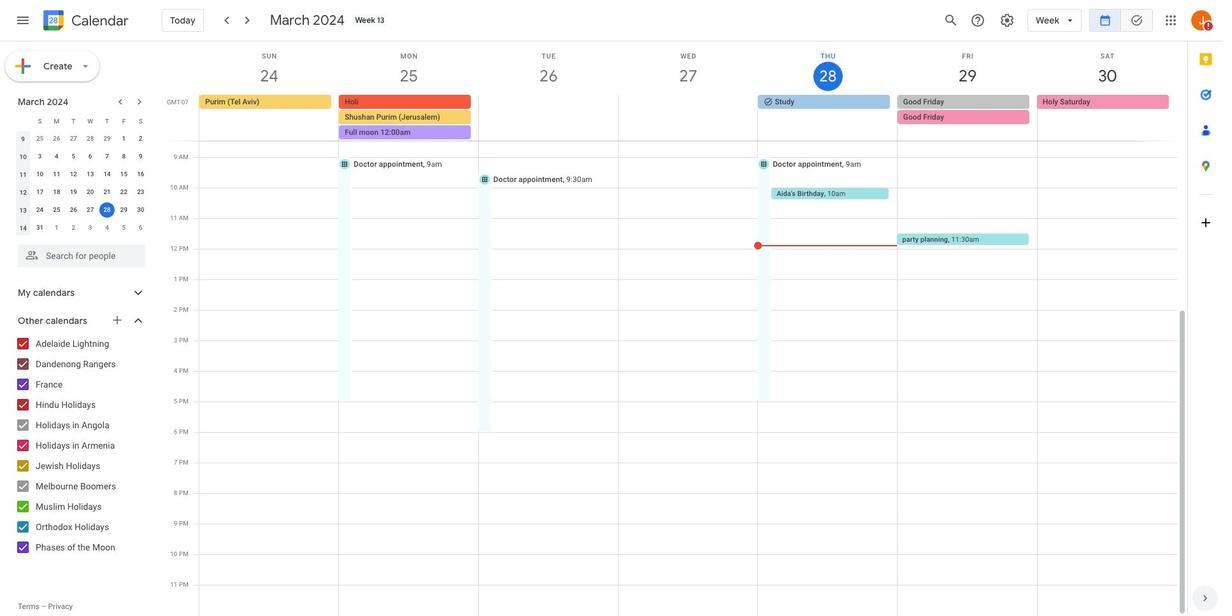 Task type: describe. For each thing, give the bounding box(es) containing it.
7 element
[[99, 149, 115, 164]]

12 element
[[66, 167, 81, 182]]

april 1 element
[[49, 220, 64, 236]]

13 element
[[83, 167, 98, 182]]

14 element
[[99, 167, 115, 182]]

16 element
[[133, 167, 148, 182]]

add other calendars image
[[111, 314, 124, 327]]

11 element
[[49, 167, 64, 182]]

22 element
[[116, 185, 132, 200]]

other calendars list
[[3, 334, 158, 558]]

20 element
[[83, 185, 98, 200]]

march 2024 grid
[[12, 112, 149, 237]]

6 element
[[83, 149, 98, 164]]

calendar element
[[41, 8, 129, 36]]

heading inside the calendar element
[[69, 13, 129, 28]]

main drawer image
[[15, 13, 31, 28]]

9 element
[[133, 149, 148, 164]]

19 element
[[66, 185, 81, 200]]

26 element
[[66, 203, 81, 218]]

4 element
[[49, 149, 64, 164]]

2 element
[[133, 131, 148, 147]]

23 element
[[133, 185, 148, 200]]

15 element
[[116, 167, 132, 182]]

row group inside 'march 2024' grid
[[15, 130, 149, 237]]

30 element
[[133, 203, 148, 218]]



Task type: locate. For each thing, give the bounding box(es) containing it.
25 element
[[49, 203, 64, 218]]

Search for people text field
[[25, 245, 138, 268]]

cell inside row group
[[99, 201, 115, 219]]

april 6 element
[[133, 220, 148, 236]]

february 26 element
[[49, 131, 64, 147]]

5 element
[[66, 149, 81, 164]]

february 29 element
[[99, 131, 115, 147]]

18 element
[[49, 185, 64, 200]]

29 element
[[116, 203, 132, 218]]

row
[[194, 95, 1187, 141], [15, 112, 149, 130], [15, 130, 149, 148], [15, 148, 149, 166], [15, 166, 149, 183], [15, 183, 149, 201], [15, 201, 149, 219], [15, 219, 149, 237]]

10 element
[[32, 167, 47, 182]]

None search field
[[0, 240, 158, 268]]

24 element
[[32, 203, 47, 218]]

column header
[[15, 112, 31, 130]]

8 element
[[116, 149, 132, 164]]

column header inside 'march 2024' grid
[[15, 112, 31, 130]]

28, today element
[[99, 203, 115, 218]]

31 element
[[32, 220, 47, 236]]

april 2 element
[[66, 220, 81, 236]]

february 27 element
[[66, 131, 81, 147]]

27 element
[[83, 203, 98, 218]]

tab list
[[1188, 41, 1223, 581]]

3 element
[[32, 149, 47, 164]]

april 3 element
[[83, 220, 98, 236]]

1 element
[[116, 131, 132, 147]]

april 4 element
[[99, 220, 115, 236]]

february 28 element
[[83, 131, 98, 147]]

settings menu image
[[1000, 13, 1015, 28]]

heading
[[69, 13, 129, 28]]

february 25 element
[[32, 131, 47, 147]]

21 element
[[99, 185, 115, 200]]

row group
[[15, 130, 149, 237]]

17 element
[[32, 185, 47, 200]]

cell
[[339, 95, 479, 141], [479, 95, 618, 141], [618, 95, 758, 141], [897, 95, 1037, 141], [99, 201, 115, 219]]

grid
[[163, 41, 1187, 617]]

april 5 element
[[116, 220, 132, 236]]



Task type: vqa. For each thing, say whether or not it's contained in the screenshot.
the leftmost 'S'
no



